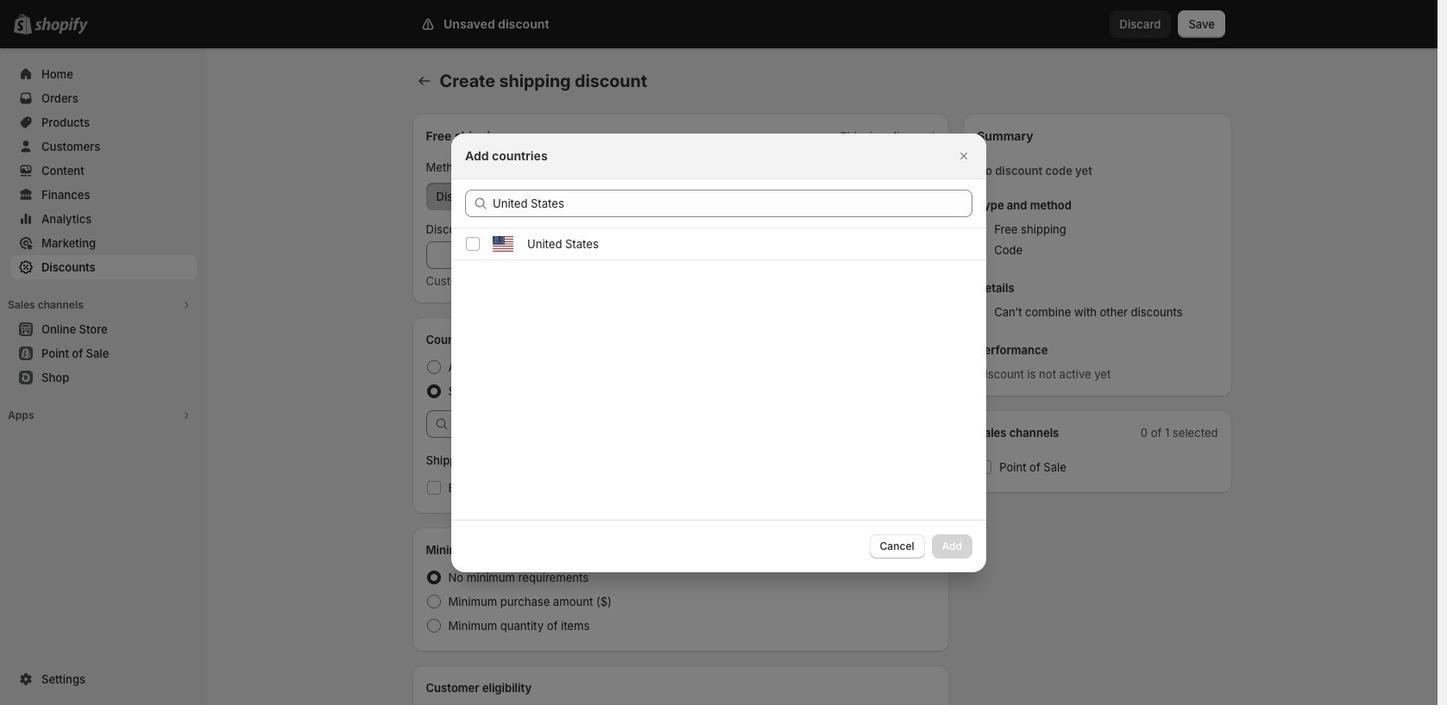 Task type: describe. For each thing, give the bounding box(es) containing it.
Search countries text field
[[493, 189, 973, 217]]



Task type: vqa. For each thing, say whether or not it's contained in the screenshot.
Categories
no



Task type: locate. For each thing, give the bounding box(es) containing it.
shopify image
[[35, 17, 88, 35]]

dialog
[[0, 133, 1438, 573]]



